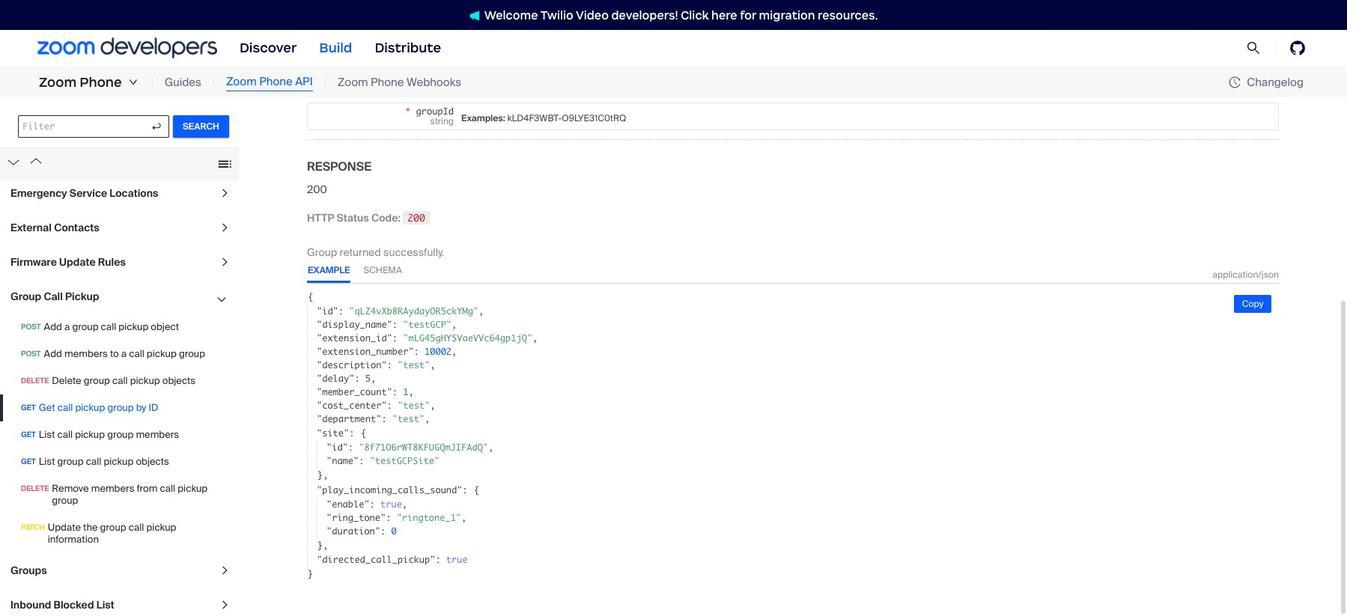 Task type: locate. For each thing, give the bounding box(es) containing it.
zoom
[[39, 74, 77, 91], [226, 74, 257, 89], [338, 75, 368, 90]]

search image
[[1247, 41, 1260, 55], [1247, 41, 1260, 55]]

zoom phone api link
[[226, 74, 313, 91]]

guides link
[[165, 74, 201, 91]]

phone for zoom phone
[[80, 74, 122, 91]]

request
[[307, 45, 363, 60]]

phone inside "link"
[[371, 75, 404, 90]]

0 horizontal spatial zoom
[[39, 74, 77, 91]]

here
[[711, 8, 737, 22]]

phone left down icon
[[80, 74, 122, 91]]

welcome
[[484, 8, 538, 22]]

200
[[307, 182, 327, 196], [408, 212, 425, 224]]

200 inside http status code: 200
[[408, 212, 425, 224]]

webhooks
[[407, 75, 461, 90]]

0 horizontal spatial phone
[[80, 74, 122, 91]]

zoom phone webhooks link
[[338, 74, 461, 91]]

path
[[307, 87, 329, 99]]

2 horizontal spatial zoom
[[338, 75, 368, 90]]

migration
[[759, 8, 815, 22]]

notification image
[[469, 10, 484, 21], [469, 10, 480, 21]]

zoom phone
[[39, 74, 122, 91]]

2 phone from the left
[[259, 74, 293, 89]]

resources.
[[818, 8, 878, 22]]

phone left webhooks
[[371, 75, 404, 90]]

3 zoom from the left
[[338, 75, 368, 90]]

developers!
[[611, 8, 678, 22]]

0 vertical spatial 200
[[307, 182, 327, 196]]

1 phone from the left
[[80, 74, 122, 91]]

parameters
[[331, 87, 391, 99]]

zoom phone webhooks
[[338, 75, 461, 90]]

1 horizontal spatial zoom
[[226, 74, 257, 89]]

zoom phone api
[[226, 74, 313, 89]]

github image
[[1290, 40, 1305, 55], [1290, 40, 1305, 55]]

group
[[307, 245, 337, 259]]

phone left the api
[[259, 74, 293, 89]]

1 zoom from the left
[[39, 74, 77, 91]]

zoom inside "link"
[[338, 75, 368, 90]]

2 zoom from the left
[[226, 74, 257, 89]]

history image
[[1229, 76, 1247, 88], [1229, 76, 1241, 88]]

group returned successfully.
[[307, 245, 444, 259]]

1 horizontal spatial phone
[[259, 74, 293, 89]]

200 right code:
[[408, 212, 425, 224]]

3 phone from the left
[[371, 75, 404, 90]]

1 horizontal spatial 200
[[408, 212, 425, 224]]

phone
[[80, 74, 122, 91], [259, 74, 293, 89], [371, 75, 404, 90]]

200 up http
[[307, 182, 327, 196]]

zoom developer logo image
[[37, 38, 217, 58]]

2 horizontal spatial phone
[[371, 75, 404, 90]]

successfully.
[[383, 245, 444, 259]]

1 vertical spatial 200
[[408, 212, 425, 224]]

0 horizontal spatial 200
[[307, 182, 327, 196]]



Task type: vqa. For each thing, say whether or not it's contained in the screenshot.
Zoom corresponding to Zoom Phone Webhooks
yes



Task type: describe. For each thing, give the bounding box(es) containing it.
zoom for zoom phone webhooks
[[338, 75, 368, 90]]

for
[[740, 8, 756, 22]]

welcome twilio video developers! click here for migration resources.
[[484, 8, 878, 22]]

returned
[[340, 245, 381, 259]]

response
[[307, 159, 371, 174]]

zoom for zoom phone api
[[226, 74, 257, 89]]

welcome twilio video developers! click here for migration resources. link
[[454, 7, 893, 23]]

click
[[681, 8, 709, 22]]

path parameters
[[307, 87, 391, 99]]

http
[[307, 211, 334, 224]]

video
[[576, 8, 609, 22]]

phone for zoom phone api
[[259, 74, 293, 89]]

guides
[[165, 75, 201, 90]]

api
[[295, 74, 313, 89]]

changelog
[[1247, 75, 1304, 89]]

zoom for zoom phone
[[39, 74, 77, 91]]

http status code: 200
[[307, 211, 425, 224]]

changelog link
[[1229, 75, 1304, 89]]

code:
[[371, 211, 401, 224]]

phone for zoom phone webhooks
[[371, 75, 404, 90]]

status
[[337, 211, 369, 224]]

twilio
[[540, 8, 574, 22]]

down image
[[129, 78, 138, 87]]



